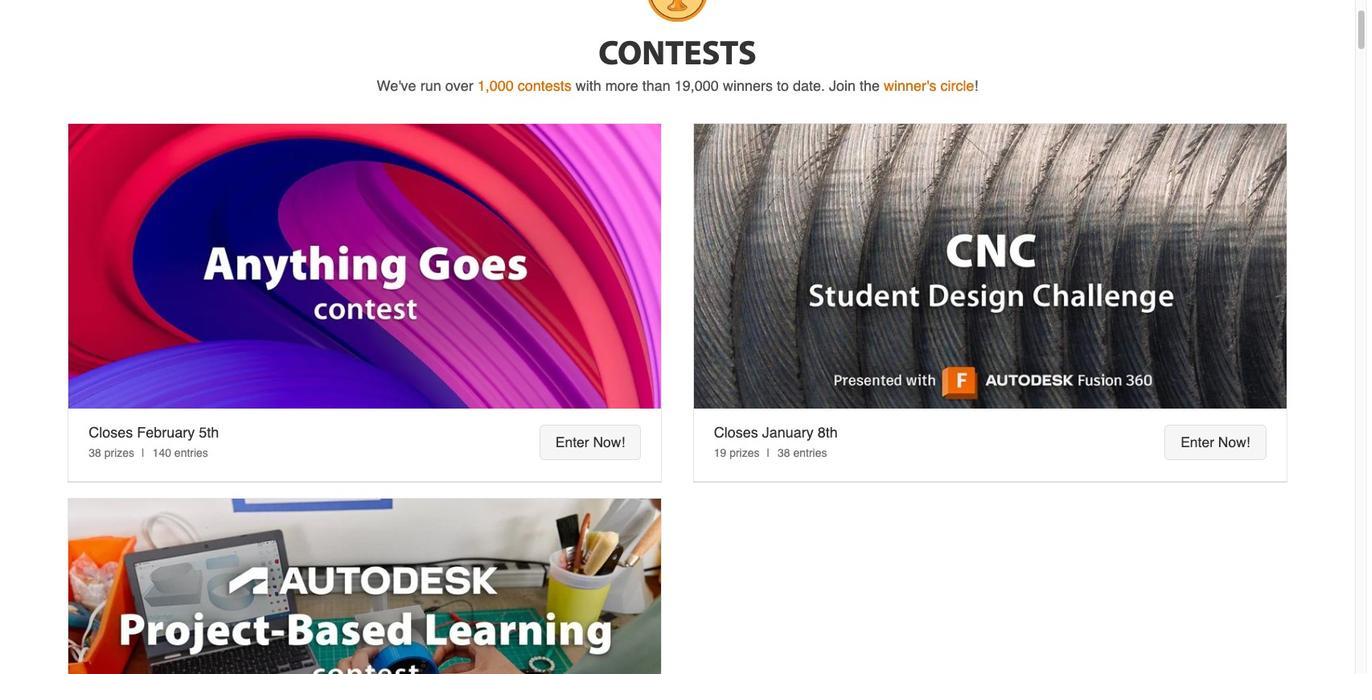 Task type: describe. For each thing, give the bounding box(es) containing it.
19
[[714, 446, 727, 459]]

!
[[975, 77, 979, 94]]

we've
[[377, 77, 417, 94]]

prizes for january
[[730, 446, 760, 459]]

with
[[576, 77, 602, 94]]

enter now! for 8th
[[1181, 434, 1251, 450]]

140
[[153, 446, 171, 459]]

date.
[[793, 77, 825, 94]]

anything goes contest image
[[69, 124, 662, 409]]

enter now! link for 5th
[[540, 425, 642, 460]]

winner's
[[884, 77, 937, 94]]

circle
[[941, 77, 975, 94]]

winners
[[723, 77, 773, 94]]

| for february
[[142, 446, 145, 459]]

contests we've run over 1,000 contests with more than 19,000 winners to date. join the winner's circle !
[[377, 30, 979, 94]]

38 inside closes february 5th 38 prizes | 140 entries
[[89, 446, 101, 459]]

entries for february
[[174, 446, 208, 459]]

than
[[643, 77, 671, 94]]

project-based learning contest image
[[69, 499, 662, 674]]

| for january
[[767, 446, 770, 459]]

1,000
[[478, 77, 514, 94]]

run
[[421, 77, 441, 94]]

now! for 8th
[[1219, 434, 1251, 450]]



Task type: vqa. For each thing, say whether or not it's contained in the screenshot.
Username TEXT FIELD
no



Task type: locate. For each thing, give the bounding box(es) containing it.
8th
[[818, 424, 838, 441]]

1 horizontal spatial enter now!
[[1181, 434, 1251, 450]]

38 inside closes january 8th 19 prizes | 38 entries
[[778, 446, 791, 459]]

closes left february
[[89, 424, 133, 441]]

1 closes from the left
[[89, 424, 133, 441]]

winner's circle link
[[884, 77, 975, 94]]

2 now! from the left
[[1219, 434, 1251, 450]]

enter now! link for 8th
[[1165, 425, 1267, 460]]

2 enter from the left
[[1181, 434, 1215, 450]]

enter now! link
[[540, 425, 642, 460], [1165, 425, 1267, 460]]

1 horizontal spatial enter
[[1181, 434, 1215, 450]]

enter for 8th
[[1181, 434, 1215, 450]]

prizes inside closes january 8th 19 prizes | 38 entries
[[730, 446, 760, 459]]

closes inside closes january 8th 19 prizes | 38 entries
[[714, 424, 759, 441]]

1 entries from the left
[[174, 446, 208, 459]]

closes february 5th 38 prizes | 140 entries
[[89, 424, 219, 459]]

38 left 140 at the bottom
[[89, 446, 101, 459]]

38 down january
[[778, 446, 791, 459]]

| left 140 at the bottom
[[142, 446, 145, 459]]

closes up 19
[[714, 424, 759, 441]]

| inside closes february 5th 38 prizes | 140 entries
[[142, 446, 145, 459]]

1 now! from the left
[[593, 434, 625, 450]]

enter now!
[[556, 434, 625, 450], [1181, 434, 1251, 450]]

enter
[[556, 434, 589, 450], [1181, 434, 1215, 450]]

| down january
[[767, 446, 770, 459]]

1 horizontal spatial now!
[[1219, 434, 1251, 450]]

0 horizontal spatial entries
[[174, 446, 208, 459]]

| inside closes january 8th 19 prizes | 38 entries
[[767, 446, 770, 459]]

2 prizes from the left
[[730, 446, 760, 459]]

entries inside closes january 8th 19 prizes | 38 entries
[[794, 446, 828, 459]]

2 enter now! link from the left
[[1165, 425, 1267, 460]]

contests
[[599, 30, 757, 73]]

1 horizontal spatial enter now! link
[[1165, 425, 1267, 460]]

1 prizes from the left
[[104, 446, 134, 459]]

0 horizontal spatial 38
[[89, 446, 101, 459]]

1 horizontal spatial entries
[[794, 446, 828, 459]]

2 closes from the left
[[714, 424, 759, 441]]

enter now! for 5th
[[556, 434, 625, 450]]

contests
[[518, 77, 572, 94]]

closes for february
[[89, 424, 133, 441]]

1 enter from the left
[[556, 434, 589, 450]]

5th
[[199, 424, 219, 441]]

0 horizontal spatial enter now!
[[556, 434, 625, 450]]

0 horizontal spatial now!
[[593, 434, 625, 450]]

0 horizontal spatial |
[[142, 446, 145, 459]]

february
[[137, 424, 195, 441]]

more
[[606, 77, 639, 94]]

prizes right 19
[[730, 446, 760, 459]]

prizes for february
[[104, 446, 134, 459]]

1 38 from the left
[[89, 446, 101, 459]]

1 horizontal spatial closes
[[714, 424, 759, 441]]

closes january 8th 19 prizes | 38 entries
[[714, 424, 838, 459]]

join
[[830, 77, 856, 94]]

1 horizontal spatial |
[[767, 446, 770, 459]]

1 enter now! from the left
[[556, 434, 625, 450]]

over
[[445, 77, 474, 94]]

0 horizontal spatial enter now! link
[[540, 425, 642, 460]]

2 entries from the left
[[794, 446, 828, 459]]

entries down "8th"
[[794, 446, 828, 459]]

1 enter now! link from the left
[[540, 425, 642, 460]]

entries for january
[[794, 446, 828, 459]]

to
[[777, 77, 789, 94]]

0 horizontal spatial enter
[[556, 434, 589, 450]]

prizes inside closes february 5th 38 prizes | 140 entries
[[104, 446, 134, 459]]

enter for 5th
[[556, 434, 589, 450]]

prizes left 140 at the bottom
[[104, 446, 134, 459]]

entries
[[174, 446, 208, 459], [794, 446, 828, 459]]

1,000 contests link
[[478, 77, 572, 94]]

now!
[[593, 434, 625, 450], [1219, 434, 1251, 450]]

|
[[142, 446, 145, 459], [767, 446, 770, 459]]

cnc student design challenge image
[[694, 124, 1287, 409]]

the
[[860, 77, 880, 94]]

1 horizontal spatial prizes
[[730, 446, 760, 459]]

0 horizontal spatial closes
[[89, 424, 133, 441]]

january
[[763, 424, 814, 441]]

2 | from the left
[[767, 446, 770, 459]]

prizes
[[104, 446, 134, 459], [730, 446, 760, 459]]

2 enter now! from the left
[[1181, 434, 1251, 450]]

1 | from the left
[[142, 446, 145, 459]]

closes for january
[[714, 424, 759, 441]]

closes inside closes february 5th 38 prizes | 140 entries
[[89, 424, 133, 441]]

2 38 from the left
[[778, 446, 791, 459]]

contests image
[[648, 0, 708, 22]]

entries inside closes february 5th 38 prizes | 140 entries
[[174, 446, 208, 459]]

1 horizontal spatial 38
[[778, 446, 791, 459]]

closes
[[89, 424, 133, 441], [714, 424, 759, 441]]

0 horizontal spatial prizes
[[104, 446, 134, 459]]

19,000
[[675, 77, 719, 94]]

now! for 5th
[[593, 434, 625, 450]]

entries down 5th
[[174, 446, 208, 459]]

38
[[89, 446, 101, 459], [778, 446, 791, 459]]



